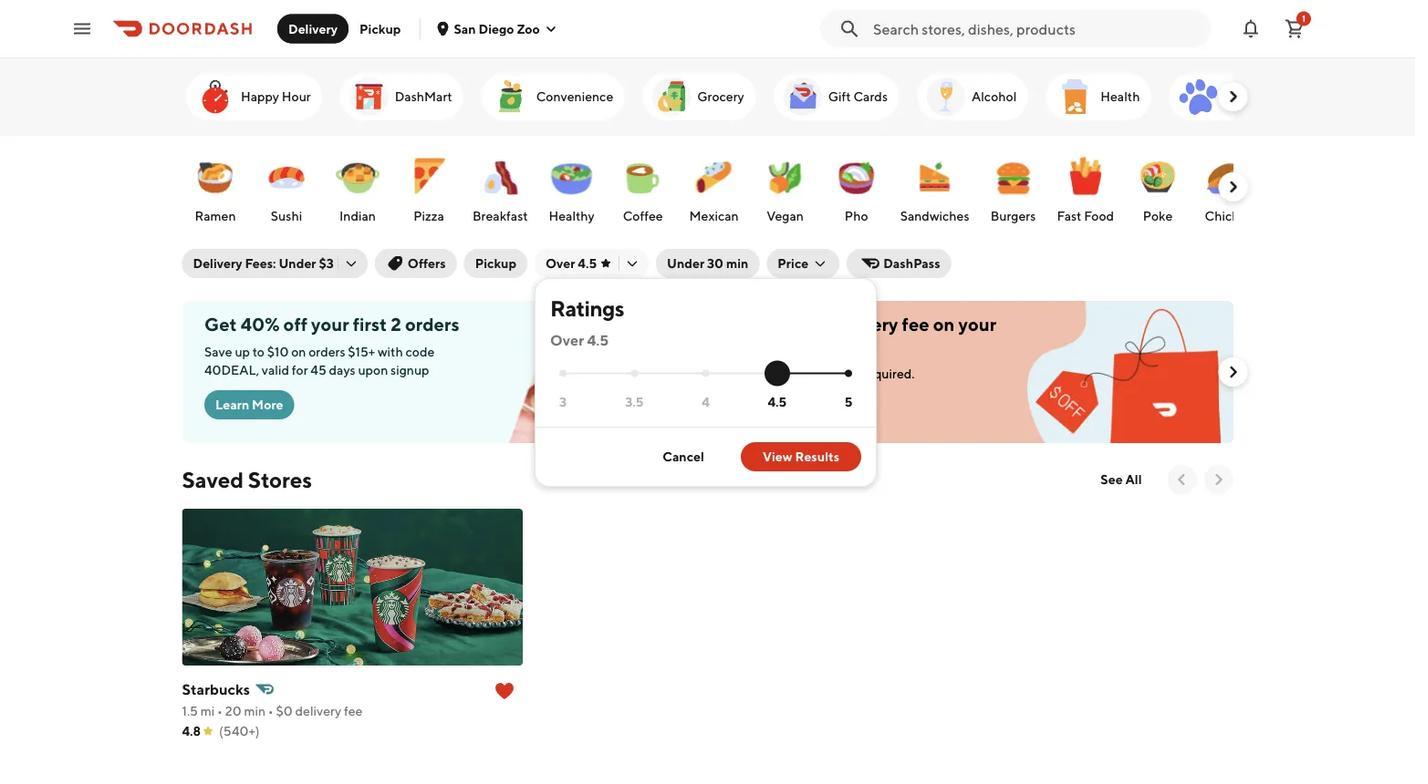 Task type: locate. For each thing, give the bounding box(es) containing it.
price button
[[767, 249, 840, 278]]

convenience image
[[488, 75, 532, 119]]

pickup for topmost pickup button
[[360, 21, 401, 36]]

0 horizontal spatial •
[[217, 704, 223, 719]]

learn more down subtotal
[[748, 401, 816, 416]]

5 stars and over image
[[845, 370, 852, 377]]

3 stars and over image
[[559, 370, 567, 377]]

0 vertical spatial fee
[[902, 314, 929, 335]]

0 horizontal spatial under
[[279, 256, 316, 271]]

0 vertical spatial next button of carousel image
[[1224, 178, 1243, 196]]

hour
[[281, 89, 310, 104]]

4.5 down the ratings
[[587, 332, 609, 349]]

dashmart image
[[347, 75, 391, 119]]

vegan
[[766, 209, 804, 224]]

4.5
[[578, 256, 597, 271], [587, 332, 609, 349], [768, 394, 787, 409]]

under left 30 at the top of page
[[667, 256, 705, 271]]

delivery up hour
[[288, 21, 338, 36]]

diego
[[479, 21, 514, 36]]

1 vertical spatial pickup button
[[464, 249, 528, 278]]

0 horizontal spatial your
[[311, 314, 349, 335]]

1 horizontal spatial on
[[933, 314, 955, 335]]

0 vertical spatial 4.5
[[578, 256, 597, 271]]

san
[[454, 21, 476, 36]]

days
[[329, 363, 355, 378]]

0 horizontal spatial pickup
[[360, 21, 401, 36]]

grocery image
[[650, 75, 693, 119]]

1 horizontal spatial fee
[[902, 314, 929, 335]]

happy hour link
[[186, 73, 321, 120]]

1 vertical spatial orders
[[308, 345, 345, 360]]

40deal,
[[204, 363, 259, 378]]

$​0
[[276, 704, 293, 719]]

1 horizontal spatial learn
[[748, 401, 782, 416]]

valid
[[261, 363, 289, 378]]

0 vertical spatial first
[[353, 314, 387, 335]]

notification bell image
[[1240, 18, 1262, 40]]

min right 20
[[244, 704, 266, 719]]

get 40% off your first 2 orders save up to $10 on orders $15+ with code 40deal, valid for 45 days upon signup
[[204, 314, 459, 378]]

delivery right the $​0
[[295, 704, 341, 719]]

learn
[[215, 397, 249, 412], [748, 401, 782, 416]]

over 4.5
[[546, 256, 597, 271], [550, 332, 609, 349]]

on
[[933, 314, 955, 335], [291, 345, 306, 360]]

Store search: begin typing to search for stores available on DoorDash text field
[[873, 19, 1200, 39]]

1 vertical spatial over
[[550, 332, 584, 349]]

1 your from the left
[[311, 314, 349, 335]]

1 horizontal spatial min
[[726, 256, 749, 271]]

over
[[546, 256, 575, 271], [550, 332, 584, 349]]

2 vertical spatial 4.5
[[768, 394, 787, 409]]

over 4.5 down 'healthy'
[[546, 256, 597, 271]]

price
[[778, 256, 809, 271]]

learn more button down 40deal,
[[204, 391, 294, 420]]

saved stores
[[182, 467, 312, 493]]

next button of carousel image right 'previous button of carousel' icon on the right
[[1210, 471, 1228, 489]]

(540+)
[[219, 724, 260, 739]]

previous button of carousel image
[[1173, 471, 1191, 489]]

indian
[[339, 209, 376, 224]]

1 horizontal spatial delivery
[[830, 314, 898, 335]]

1 vertical spatial next button of carousel image
[[1224, 363, 1243, 381]]

delivery inside enjoy a $0 delivery fee on your first order. $5 subtotal minimum required.
[[830, 314, 898, 335]]

0 vertical spatial pickup button
[[349, 14, 412, 43]]

0 horizontal spatial on
[[291, 345, 306, 360]]

more
[[252, 397, 283, 412], [784, 401, 816, 416]]

dashpass button
[[847, 249, 951, 278]]

0 vertical spatial over 4.5
[[546, 256, 597, 271]]

0 horizontal spatial delivery
[[295, 704, 341, 719]]

1 horizontal spatial delivery
[[288, 21, 338, 36]]

1 horizontal spatial orders
[[405, 314, 459, 335]]

on up for
[[291, 345, 306, 360]]

0 horizontal spatial learn more button
[[204, 391, 294, 420]]

happy hour image
[[193, 75, 237, 119]]

learn down 40deal,
[[215, 397, 249, 412]]

1 vertical spatial pickup
[[475, 256, 517, 271]]

signup
[[390, 363, 429, 378]]

0 vertical spatial orders
[[405, 314, 459, 335]]

burgers
[[990, 209, 1036, 224]]

delivery inside delivery 'button'
[[288, 21, 338, 36]]

0 vertical spatial over
[[546, 256, 575, 271]]

next button of carousel image
[[1224, 88, 1243, 106], [1224, 363, 1243, 381]]

1 horizontal spatial learn more button
[[737, 394, 827, 423]]

ramen
[[194, 209, 236, 224]]

learn more button
[[204, 391, 294, 420], [737, 394, 827, 423]]

4.5 down subtotal
[[768, 394, 787, 409]]

san diego zoo button
[[436, 21, 558, 36]]

2 under from the left
[[667, 256, 705, 271]]

1 horizontal spatial under
[[667, 256, 705, 271]]

4 stars and over image
[[702, 370, 710, 377]]

first down enjoy in the right of the page
[[737, 336, 771, 357]]

1 items, open order cart image
[[1284, 18, 1306, 40]]

1 vertical spatial first
[[737, 336, 771, 357]]

learn more for up
[[215, 397, 283, 412]]

dashmart
[[394, 89, 452, 104]]

pickup right delivery 'button'
[[360, 21, 401, 36]]

cancel button
[[641, 443, 726, 472]]

0 horizontal spatial first
[[353, 314, 387, 335]]

4.5 up the ratings
[[578, 256, 597, 271]]

for
[[291, 363, 308, 378]]

4.5 inside 'button'
[[578, 256, 597, 271]]

learn more button for up
[[204, 391, 294, 420]]

pickup button down breakfast
[[464, 249, 528, 278]]

happy hour
[[240, 89, 310, 104]]

1 • from the left
[[217, 704, 223, 719]]

more down subtotal
[[784, 401, 816, 416]]

$0
[[802, 314, 826, 335]]

min right 30 at the top of page
[[726, 256, 749, 271]]

subtotal
[[755, 366, 803, 381]]

orders up code
[[405, 314, 459, 335]]

1 horizontal spatial your
[[958, 314, 996, 335]]

1 horizontal spatial first
[[737, 336, 771, 357]]

view results button
[[741, 443, 862, 472]]

learn for save
[[215, 397, 249, 412]]

delivery left the fees:
[[193, 256, 242, 271]]

0 vertical spatial pickup
[[360, 21, 401, 36]]

next button of carousel image
[[1224, 178, 1243, 196], [1210, 471, 1228, 489]]

first inside enjoy a $0 delivery fee on your first order. $5 subtotal minimum required.
[[737, 336, 771, 357]]

dashmart link
[[340, 73, 463, 120]]

poke
[[1143, 209, 1173, 224]]

0 horizontal spatial learn more
[[215, 397, 283, 412]]

pets image
[[1176, 75, 1220, 119]]

learn more button down subtotal
[[737, 394, 827, 423]]

alcohol
[[971, 89, 1016, 104]]

1 horizontal spatial pickup
[[475, 256, 517, 271]]

0 vertical spatial on
[[933, 314, 955, 335]]

mi
[[201, 704, 215, 719]]

over up 3 stars and over icon
[[550, 332, 584, 349]]

0 vertical spatial delivery
[[288, 21, 338, 36]]

upon
[[358, 363, 388, 378]]

over 4.5 down the ratings
[[550, 332, 609, 349]]

alcohol link
[[917, 73, 1027, 120]]

0 vertical spatial min
[[726, 256, 749, 271]]

• left the $​0
[[268, 704, 274, 719]]

pickup
[[360, 21, 401, 36], [475, 256, 517, 271]]

view
[[763, 449, 793, 465]]

0 horizontal spatial more
[[252, 397, 283, 412]]

pickup down breakfast
[[475, 256, 517, 271]]

on down dashpass
[[933, 314, 955, 335]]

3.5 stars and over image
[[631, 370, 638, 377]]

1 vertical spatial over 4.5
[[550, 332, 609, 349]]

breakfast
[[472, 209, 528, 224]]

grocery
[[697, 89, 744, 104]]

45
[[310, 363, 326, 378]]

your
[[311, 314, 349, 335], [958, 314, 996, 335]]

over 4.5 button
[[535, 249, 649, 278]]

fee
[[902, 314, 929, 335], [344, 704, 363, 719]]

0 horizontal spatial pickup button
[[349, 14, 412, 43]]

1 horizontal spatial •
[[268, 704, 274, 719]]

$5
[[737, 366, 753, 381]]

0 vertical spatial delivery
[[830, 314, 898, 335]]

1 vertical spatial on
[[291, 345, 306, 360]]

3.5
[[625, 394, 644, 409]]

1 vertical spatial delivery
[[193, 256, 242, 271]]

sushi
[[270, 209, 302, 224]]

over down 'healthy'
[[546, 256, 575, 271]]

mexican
[[689, 209, 738, 224]]

first inside get 40% off your first 2 orders save up to $10 on orders $15+ with code 40deal, valid for 45 days upon signup
[[353, 314, 387, 335]]

first
[[353, 314, 387, 335], [737, 336, 771, 357]]

gift
[[828, 89, 851, 104]]

0 horizontal spatial learn
[[215, 397, 249, 412]]

1 vertical spatial fee
[[344, 704, 363, 719]]

1 under from the left
[[279, 256, 316, 271]]

1 horizontal spatial learn more
[[748, 401, 816, 416]]

fee up required.
[[902, 314, 929, 335]]

more down valid
[[252, 397, 283, 412]]

1 vertical spatial 4.5
[[587, 332, 609, 349]]

2 your from the left
[[958, 314, 996, 335]]

40%
[[240, 314, 279, 335]]

chicken
[[1205, 209, 1253, 224]]

• right mi
[[217, 704, 223, 719]]

0 horizontal spatial orders
[[308, 345, 345, 360]]

learn down subtotal
[[748, 401, 782, 416]]

on inside get 40% off your first 2 orders save up to $10 on orders $15+ with code 40deal, valid for 45 days upon signup
[[291, 345, 306, 360]]

orders up 45
[[308, 345, 345, 360]]

first left 2
[[353, 314, 387, 335]]

stores
[[248, 467, 312, 493]]

learn more down 40deal,
[[215, 397, 283, 412]]

0 horizontal spatial delivery
[[193, 256, 242, 271]]

1 horizontal spatial more
[[784, 401, 816, 416]]

delivery right '$0' at top right
[[830, 314, 898, 335]]

fees:
[[245, 256, 276, 271]]

delivery
[[830, 314, 898, 335], [295, 704, 341, 719]]

min
[[726, 256, 749, 271], [244, 704, 266, 719]]

delivery
[[288, 21, 338, 36], [193, 256, 242, 271]]

0 horizontal spatial min
[[244, 704, 266, 719]]

3
[[559, 394, 567, 409]]

saved stores link
[[182, 465, 312, 495]]

next button of carousel image up chicken
[[1224, 178, 1243, 196]]

2 • from the left
[[268, 704, 274, 719]]

pickup button up dashmart image
[[349, 14, 412, 43]]

code
[[405, 345, 434, 360]]

fee right the $​0
[[344, 704, 363, 719]]

under left $3
[[279, 256, 316, 271]]

more for order.
[[784, 401, 816, 416]]

0 vertical spatial next button of carousel image
[[1224, 88, 1243, 106]]

fee inside enjoy a $0 delivery fee on your first order. $5 subtotal minimum required.
[[902, 314, 929, 335]]

1 vertical spatial min
[[244, 704, 266, 719]]

delivery button
[[277, 14, 349, 43]]



Task type: vqa. For each thing, say whether or not it's contained in the screenshot.
2.5 mi • 31 min • $1.99 delivery fee
no



Task type: describe. For each thing, give the bounding box(es) containing it.
4.8
[[182, 724, 201, 739]]

pickup for rightmost pickup button
[[475, 256, 517, 271]]

results
[[795, 449, 840, 465]]

a
[[789, 314, 799, 335]]

20
[[225, 704, 241, 719]]

starbucks
[[182, 681, 250, 699]]

get
[[204, 314, 237, 335]]

gift cards link
[[773, 73, 898, 120]]

1 next button of carousel image from the top
[[1224, 88, 1243, 106]]

cards
[[853, 89, 888, 104]]

zoo
[[517, 21, 540, 36]]

5
[[845, 394, 853, 409]]

pho
[[844, 209, 868, 224]]

on inside enjoy a $0 delivery fee on your first order. $5 subtotal minimum required.
[[933, 314, 955, 335]]

alcohol image
[[924, 75, 968, 119]]

view results
[[763, 449, 840, 465]]

health image
[[1053, 75, 1097, 119]]

more for up
[[252, 397, 283, 412]]

2 next button of carousel image from the top
[[1224, 363, 1243, 381]]

your inside enjoy a $0 delivery fee on your first order. $5 subtotal minimum required.
[[958, 314, 996, 335]]

see all link
[[1090, 465, 1153, 495]]

sandwiches
[[900, 209, 969, 224]]

grocery link
[[642, 73, 755, 120]]

4
[[702, 394, 710, 409]]

offers
[[408, 256, 446, 271]]

food
[[1084, 209, 1114, 224]]

learn for first
[[748, 401, 782, 416]]

over inside 'button'
[[546, 256, 575, 271]]

learn more button for order.
[[737, 394, 827, 423]]

save
[[204, 345, 232, 360]]

to
[[252, 345, 264, 360]]

1.5
[[182, 704, 198, 719]]

health
[[1100, 89, 1140, 104]]

delivery for delivery fees: under $3
[[193, 256, 242, 271]]

1 button
[[1277, 10, 1313, 47]]

saved
[[182, 467, 244, 493]]

learn more for order.
[[748, 401, 816, 416]]

fast
[[1057, 209, 1081, 224]]

under 30 min
[[667, 256, 749, 271]]

up
[[234, 345, 250, 360]]

pizza
[[413, 209, 444, 224]]

min inside button
[[726, 256, 749, 271]]

order.
[[775, 336, 824, 357]]

coffee
[[623, 209, 663, 224]]

1 horizontal spatial pickup button
[[464, 249, 528, 278]]

convenience
[[536, 89, 613, 104]]

2
[[390, 314, 401, 335]]

$15+
[[348, 345, 375, 360]]

pets
[[1224, 89, 1250, 104]]

san diego zoo
[[454, 21, 540, 36]]

enjoy a $0 delivery fee on your first order. $5 subtotal minimum required.
[[737, 314, 996, 381]]

under inside button
[[667, 256, 705, 271]]

cancel
[[663, 449, 704, 465]]

ratings
[[550, 295, 624, 321]]

see all
[[1101, 472, 1142, 487]]

your inside get 40% off your first 2 orders save up to $10 on orders $15+ with code 40deal, valid for 45 days upon signup
[[311, 314, 349, 335]]

gift cards image
[[781, 75, 824, 119]]

1 vertical spatial delivery
[[295, 704, 341, 719]]

$3
[[319, 256, 334, 271]]

minimum
[[805, 366, 860, 381]]

$10
[[267, 345, 288, 360]]

health link
[[1046, 73, 1151, 120]]

under 30 min button
[[656, 249, 760, 278]]

enjoy
[[737, 314, 785, 335]]

delivery for delivery
[[288, 21, 338, 36]]

0 horizontal spatial fee
[[344, 704, 363, 719]]

30
[[707, 256, 724, 271]]

1 vertical spatial next button of carousel image
[[1210, 471, 1228, 489]]

gift cards
[[828, 89, 888, 104]]

off
[[283, 314, 307, 335]]

convenience link
[[481, 73, 624, 120]]

offers button
[[375, 249, 457, 278]]

1
[[1302, 13, 1306, 24]]

dashpass
[[884, 256, 941, 271]]

open menu image
[[71, 18, 93, 40]]

with
[[377, 345, 403, 360]]

1.5 mi • 20 min • $​0 delivery fee
[[182, 704, 363, 719]]

all
[[1126, 472, 1142, 487]]

over 4.5 inside 'button'
[[546, 256, 597, 271]]

healthy
[[548, 209, 594, 224]]

delivery fees: under $3
[[193, 256, 334, 271]]

click to remove this store from your saved list image
[[494, 681, 515, 703]]

pets link
[[1169, 73, 1261, 120]]



